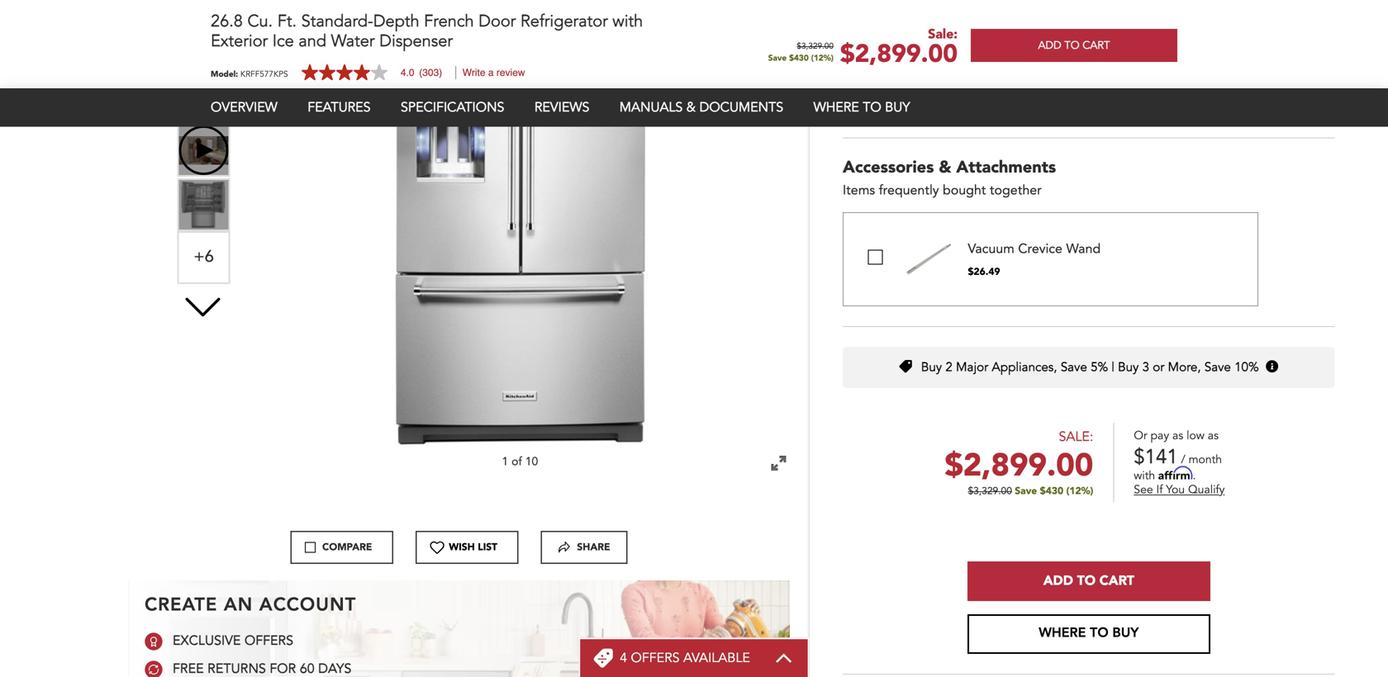 Task type: locate. For each thing, give the bounding box(es) containing it.
0 horizontal spatial years
[[917, 85, 948, 103]]

0 vertical spatial &
[[686, 98, 696, 117]]

0 horizontal spatial sale:
[[928, 25, 958, 43]]

ice
[[272, 30, 294, 52]]

2 as from the left
[[1208, 428, 1219, 444]]

1 horizontal spatial —
[[1204, 85, 1217, 103]]

+6
[[193, 249, 214, 266]]

1 vertical spatial sale:
[[1059, 428, 1093, 446]]

1 horizontal spatial buy
[[921, 359, 942, 376]]

1 horizontal spatial to
[[1090, 628, 1109, 641]]

add to cart for "add to cart" button to the bottom
[[1043, 572, 1134, 590]]

add to cart button
[[971, 29, 1177, 62], [967, 562, 1210, 601]]

returns
[[207, 663, 266, 677]]

1 horizontal spatial $430
[[1040, 485, 1063, 498]]

0 vertical spatial $3,329.00
[[797, 43, 834, 51]]

qualify
[[1188, 482, 1225, 498]]

0 vertical spatial to
[[1064, 38, 1080, 53]]

standard-
[[301, 10, 373, 33]]

0 horizontal spatial +
[[1015, 68, 1023, 86]]

0 horizontal spatial standard
[[902, 68, 955, 86]]

where down the $3,329.00 save $430 (12%)
[[814, 98, 859, 117]]

0 vertical spatial to
[[863, 98, 881, 117]]

reviews link
[[534, 98, 589, 117]]

0 vertical spatial with
[[612, 10, 643, 33]]

cu.
[[247, 10, 273, 33]]

features
[[308, 98, 371, 117]]

dispenser
[[379, 30, 453, 52]]

— inside standard warranty + 3 years — $479.85
[[951, 85, 964, 103]]

of
[[512, 457, 522, 468]]

where for where to buy
[[1039, 628, 1086, 641]]

1 vertical spatial add
[[1043, 572, 1073, 590]]

0 vertical spatial where
[[814, 98, 859, 117]]

to for buy
[[1090, 628, 1109, 641]]

2 + from the left
[[1267, 68, 1276, 86]]

1 horizontal spatial 3
[[1142, 359, 1149, 376]]

1 vertical spatial cart
[[1100, 572, 1134, 590]]

to
[[863, 98, 881, 117], [1090, 628, 1109, 641]]

list
[[478, 541, 497, 554]]

sale: left or
[[1059, 428, 1093, 446]]

$3,329.00
[[797, 43, 834, 51], [968, 487, 1012, 497]]

wish list button
[[430, 532, 511, 563]]

$430
[[789, 52, 809, 64], [1040, 485, 1063, 498]]

promo tag image
[[593, 649, 613, 668]]

documents
[[699, 98, 783, 117]]

month
[[1189, 452, 1222, 468]]

see
[[1134, 482, 1153, 498]]

vacuum crevice wand link
[[968, 243, 1101, 257]]

heading
[[620, 649, 750, 668]]

swatches list box
[[163, 0, 242, 556]]

items
[[843, 185, 875, 198]]

1 horizontal spatial $3,329.00
[[968, 487, 1012, 497]]

sale: inside sale: $2,899.00
[[928, 25, 958, 43]]

accessories
[[843, 156, 934, 179]]

manuals
[[620, 98, 683, 117]]

+ for $599.81
[[1267, 68, 1276, 86]]

compare
[[322, 541, 372, 554]]

10%
[[1235, 359, 1259, 376]]

chevron icon image
[[775, 654, 793, 663]]

(303)
[[419, 67, 442, 78]]

years inside standard warranty + 3 years — $479.85
[[917, 85, 948, 103]]

major
[[956, 359, 988, 376]]

exclusive
[[173, 635, 241, 649]]

years down sale: $2,899.00
[[917, 85, 948, 103]]

4
[[620, 649, 627, 668]]

60
[[300, 663, 314, 677]]

&
[[686, 98, 696, 117], [939, 156, 951, 179]]

1 horizontal spatial &
[[939, 156, 951, 179]]

— inside standard warranty + 5 years — $599.81
[[1204, 85, 1217, 103]]

(12%) up where to buy
[[811, 52, 834, 64]]

/
[[1181, 452, 1185, 468]]

where to buy link
[[814, 98, 910, 117]]

1 vertical spatial $430
[[1040, 485, 1063, 498]]

refrigerator
[[520, 10, 608, 33]]

— left $599.81
[[1204, 85, 1217, 103]]

1 vertical spatial where
[[1039, 628, 1086, 641]]

2 standard from the left
[[1154, 68, 1207, 86]]

0 vertical spatial 3
[[906, 85, 913, 103]]

+ inside standard warranty + 3 years — $479.85
[[1015, 68, 1023, 86]]

$26.49
[[968, 265, 1000, 279]]

warranty inside standard warranty + 3 years — $479.85
[[958, 68, 1011, 86]]

0 vertical spatial add to cart
[[1038, 38, 1110, 53]]

& up bought
[[939, 156, 951, 179]]

1 horizontal spatial standard
[[1154, 68, 1207, 86]]

2 years from the left
[[1170, 85, 1200, 103]]

3 down sale: $2,899.00
[[906, 85, 913, 103]]

where left the buy
[[1039, 628, 1086, 641]]

standard left $599.81
[[1154, 68, 1207, 86]]

vacuum crevice wand
[[968, 243, 1101, 257]]

1 horizontal spatial with
[[1134, 468, 1155, 484]]

1 years from the left
[[917, 85, 948, 103]]

as right low in the right bottom of the page
[[1208, 428, 1219, 444]]

with right refrigerator
[[612, 10, 643, 33]]

1 vertical spatial with
[[1134, 468, 1155, 484]]

1 horizontal spatial (12%)
[[1066, 485, 1093, 498]]

to up accessories
[[863, 98, 881, 117]]

1 + from the left
[[1015, 68, 1023, 86]]

+ for $479.85
[[1015, 68, 1023, 86]]

0 vertical spatial sale:
[[928, 25, 958, 43]]

an
[[224, 597, 253, 615]]

as
[[1172, 428, 1183, 444], [1208, 428, 1219, 444]]

$2,899.00
[[840, 37, 958, 71], [945, 445, 1093, 488]]

buy
[[885, 98, 910, 117], [921, 359, 942, 376], [1118, 359, 1139, 376]]

years inside standard warranty + 5 years — $599.81
[[1170, 85, 1200, 103]]

cart
[[1083, 38, 1110, 53], [1100, 572, 1134, 590]]

standard left $479.85
[[902, 68, 955, 86]]

1 horizontal spatial warranty
[[1211, 68, 1264, 86]]

empty image
[[430, 541, 445, 555]]

write a review
[[462, 67, 525, 78]]

with
[[612, 10, 643, 33], [1134, 468, 1155, 484]]

0 horizontal spatial $430
[[789, 52, 809, 64]]

1 vertical spatial $2,899.00
[[945, 445, 1093, 488]]

add
[[1038, 38, 1061, 53], [1043, 572, 1073, 590]]

warranty
[[958, 68, 1011, 86], [1211, 68, 1264, 86]]

— for 5 years
[[1204, 85, 1217, 103]]

0 horizontal spatial as
[[1172, 428, 1183, 444]]

26.8
[[211, 10, 243, 33]]

with inside 26.8 cu. ft. standard-depth french door refrigerator with exterior ice and water dispenser
[[612, 10, 643, 33]]

as left low in the right bottom of the page
[[1172, 428, 1183, 444]]

5
[[1159, 85, 1166, 103]]

1 vertical spatial add to cart
[[1043, 572, 1134, 590]]

& right manuals
[[686, 98, 696, 117]]

available
[[683, 649, 750, 668]]

0 horizontal spatial &
[[686, 98, 696, 117]]

save
[[768, 52, 787, 64], [1061, 359, 1087, 376], [1204, 359, 1231, 376], [1015, 485, 1037, 498]]

1 of 10
[[502, 457, 538, 468]]

2 — from the left
[[1204, 85, 1217, 103]]

buy down sale: $2,899.00
[[885, 98, 910, 117]]

reviews
[[534, 98, 589, 117]]

$141
[[1134, 444, 1178, 471]]

sale: up standard warranty + 3 years — $479.85
[[928, 25, 958, 43]]

vacuum
[[968, 243, 1014, 257]]

add to cart
[[1038, 38, 1110, 53], [1043, 572, 1134, 590]]

1 — from the left
[[951, 85, 964, 103]]

& inside 'accessories & attachments items frequently bought together'
[[939, 156, 951, 179]]

sale: inside sale: $2,899.00 $3,329.00 save $430 (12%)
[[1059, 428, 1093, 446]]

0 horizontal spatial where
[[814, 98, 859, 117]]

$599.81
[[1221, 85, 1272, 103]]

1 vertical spatial (12%)
[[1066, 485, 1093, 498]]

to left the buy
[[1090, 628, 1109, 641]]

1 standard from the left
[[902, 68, 955, 86]]

with left if
[[1134, 468, 1155, 484]]

1 vertical spatial add to cart button
[[967, 562, 1210, 601]]

0 horizontal spatial $3,329.00
[[797, 43, 834, 51]]

0 horizontal spatial 3
[[906, 85, 913, 103]]

1 horizontal spatial where
[[1039, 628, 1086, 641]]

— for 3 years
[[951, 85, 964, 103]]

0 horizontal spatial warranty
[[958, 68, 1011, 86]]

0 vertical spatial cart
[[1083, 38, 1110, 53]]

you
[[1166, 482, 1185, 498]]

—
[[951, 85, 964, 103], [1204, 85, 1217, 103]]

save inside sale: $2,899.00 $3,329.00 save $430 (12%)
[[1015, 485, 1037, 498]]

0 vertical spatial $2,899.00
[[840, 37, 958, 71]]

3 left or at bottom right
[[1142, 359, 1149, 376]]

1 vertical spatial &
[[939, 156, 951, 179]]

ft.
[[277, 10, 297, 33]]

1 vertical spatial 3
[[1142, 359, 1149, 376]]

1 horizontal spatial +
[[1267, 68, 1276, 86]]

$3,329.00 save $430 (12%)
[[768, 43, 834, 64]]

(12%) left see
[[1066, 485, 1093, 498]]

buy left the 2 at the bottom of page
[[921, 359, 942, 376]]

— left $479.85
[[951, 85, 964, 103]]

standard inside standard warranty + 3 years — $479.85
[[902, 68, 955, 86]]

1 horizontal spatial years
[[1170, 85, 1200, 103]]

0 vertical spatial add
[[1038, 38, 1061, 53]]

1 warranty from the left
[[958, 68, 1011, 86]]

buy right "|"
[[1118, 359, 1139, 376]]

$3,329.00 inside the $3,329.00 save $430 (12%)
[[797, 43, 834, 51]]

where
[[814, 98, 859, 117], [1039, 628, 1086, 641]]

a
[[488, 67, 494, 78]]

1 horizontal spatial as
[[1208, 428, 1219, 444]]

1 vertical spatial $3,329.00
[[968, 487, 1012, 497]]

sale:
[[928, 25, 958, 43], [1059, 428, 1093, 446]]

+ inside standard warranty + 5 years — $599.81
[[1267, 68, 1276, 86]]

1 horizontal spatial sale:
[[1059, 428, 1093, 446]]

or
[[1153, 359, 1164, 376]]

where to buy link
[[967, 615, 1210, 654]]

1 vertical spatial to
[[1090, 628, 1109, 641]]

2 warranty from the left
[[1211, 68, 1264, 86]]

0 horizontal spatial —
[[951, 85, 964, 103]]

standard inside standard warranty + 5 years — $599.81
[[1154, 68, 1207, 86]]

0 vertical spatial (12%)
[[811, 52, 834, 64]]

0 vertical spatial $430
[[789, 52, 809, 64]]

or
[[1134, 428, 1147, 444]]

0 horizontal spatial with
[[612, 10, 643, 33]]

offers
[[244, 635, 293, 649]]

warranty inside standard warranty + 5 years — $599.81
[[1211, 68, 1264, 86]]

0 horizontal spatial (12%)
[[811, 52, 834, 64]]

standard warranty + 5 years — $599.81
[[1154, 68, 1276, 103]]

standard for 5
[[1154, 68, 1207, 86]]

door
[[479, 10, 516, 33]]

$2,899.00 for sale: $2,899.00 $3,329.00 save $430 (12%)
[[945, 445, 1093, 488]]

years right 5
[[1170, 85, 1200, 103]]

sale: for sale: $2,899.00 $3,329.00 save $430 (12%)
[[1059, 428, 1093, 446]]

together
[[990, 185, 1042, 198]]

0 horizontal spatial to
[[863, 98, 881, 117]]

model:
[[211, 68, 238, 80]]

(12%) inside sale: $2,899.00 $3,329.00 save $430 (12%)
[[1066, 485, 1093, 498]]



Task type: describe. For each thing, give the bounding box(es) containing it.
4 offers available
[[620, 649, 750, 668]]

$430 inside sale: $2,899.00 $3,329.00 save $430 (12%)
[[1040, 485, 1063, 498]]

warranty for $599.81
[[1211, 68, 1264, 86]]

1 as from the left
[[1172, 428, 1183, 444]]

affirm . see if you qualify
[[1134, 466, 1225, 498]]

specifications
[[401, 98, 504, 117]]

$2,899.00 for sale: $2,899.00
[[840, 37, 958, 71]]

buy
[[1112, 628, 1139, 641]]

where to buy
[[814, 98, 910, 117]]

0: icons / dark / step forward image
[[558, 541, 570, 554]]

water
[[331, 30, 375, 52]]

|
[[1112, 359, 1114, 376]]

or pay as low as $141
[[1134, 428, 1219, 471]]

share
[[577, 541, 610, 554]]

$430 inside the $3,329.00 save $430 (12%)
[[789, 52, 809, 64]]

standard for 3
[[902, 68, 955, 86]]

exclusive offers
[[173, 635, 293, 649]]

cart for "add to cart" button to the bottom
[[1100, 572, 1134, 590]]

1 vertical spatial to
[[1077, 572, 1096, 590]]

sale: $2,899.00
[[840, 25, 958, 71]]

save inside the $3,329.00 save $430 (12%)
[[768, 52, 787, 64]]

accessories & attachments items frequently bought together
[[843, 156, 1056, 198]]

where to buy
[[1039, 628, 1139, 641]]

3 inside standard warranty + 3 years — $479.85
[[906, 85, 913, 103]]

0 vertical spatial add to cart button
[[971, 29, 1177, 62]]

free returns for 60 days
[[173, 663, 352, 677]]

attachments
[[956, 156, 1056, 179]]

sale: $2,899.00 $3,329.00 save $430 (12%)
[[945, 428, 1093, 498]]

for
[[270, 663, 296, 677]]

warranty for $479.85
[[958, 68, 1011, 86]]

specifications link
[[401, 98, 504, 117]]

write
[[462, 67, 485, 78]]

overview link
[[211, 98, 277, 117]]

frequently
[[879, 185, 939, 198]]

manuals & documents link
[[620, 98, 783, 117]]

create an account
[[145, 597, 356, 615]]

overview
[[211, 98, 277, 117]]

2
[[946, 359, 953, 376]]

create
[[145, 597, 218, 615]]

2 horizontal spatial buy
[[1118, 359, 1139, 376]]

affirm
[[1158, 466, 1193, 481]]

wish list
[[449, 541, 497, 554]]

account
[[259, 597, 356, 615]]

.
[[1193, 468, 1196, 484]]

depth
[[373, 10, 419, 33]]

manuals & documents
[[620, 98, 783, 117]]

review
[[496, 67, 525, 78]]

where for where to buy
[[814, 98, 859, 117]]

crevice
[[1018, 243, 1062, 257]]

more,
[[1168, 359, 1201, 376]]

to for buy
[[863, 98, 881, 117]]

days
[[318, 663, 352, 677]]

years for 5 years
[[1170, 85, 1200, 103]]

low
[[1187, 428, 1205, 444]]

write a review button
[[462, 67, 525, 78]]

add to cart for the topmost "add to cart" button
[[1038, 38, 1110, 53]]

5%
[[1091, 359, 1108, 376]]

10
[[525, 457, 538, 468]]

and
[[299, 30, 326, 52]]

exterior
[[211, 30, 268, 52]]

$3,329.00 inside sale: $2,899.00 $3,329.00 save $430 (12%)
[[968, 487, 1012, 497]]

free
[[173, 663, 204, 677]]

sale: for sale: $2,899.00
[[928, 25, 958, 43]]

& for manuals
[[686, 98, 696, 117]]

appliances,
[[992, 359, 1057, 376]]

years for 3 years
[[917, 85, 948, 103]]

wish
[[449, 541, 475, 554]]

cart for the topmost "add to cart" button
[[1083, 38, 1110, 53]]

see if you qualify link
[[1134, 482, 1225, 498]]

$479.85
[[968, 85, 1019, 103]]

krff577kps
[[240, 68, 288, 80]]

4.0 (303)
[[401, 67, 442, 78]]

french
[[424, 10, 474, 33]]

model: krff577kps
[[211, 68, 288, 80]]

vacuum crevice wand image
[[903, 240, 955, 279]]

heading containing 4
[[620, 649, 750, 668]]

& for accessories
[[939, 156, 951, 179]]

(12%) inside the $3,329.00 save $430 (12%)
[[811, 52, 834, 64]]

offers
[[631, 649, 680, 668]]

26.8 cu. ft. standard-depth french door refrigerator with exterior ice and water dispenser
[[211, 10, 643, 52]]

features link
[[308, 98, 371, 117]]

standard warranty + 3 years — $479.85
[[902, 68, 1023, 103]]

0 horizontal spatial buy
[[885, 98, 910, 117]]

buy 2 major appliances, save 5% | buy 3 or more, save 10%
[[921, 359, 1266, 376]]

with inside / month with
[[1134, 468, 1155, 484]]

4.0
[[401, 67, 414, 78]]

if
[[1156, 482, 1163, 498]]

1
[[502, 457, 508, 468]]

/ month with
[[1134, 452, 1222, 484]]



Task type: vqa. For each thing, say whether or not it's contained in the screenshot.
(303)
yes



